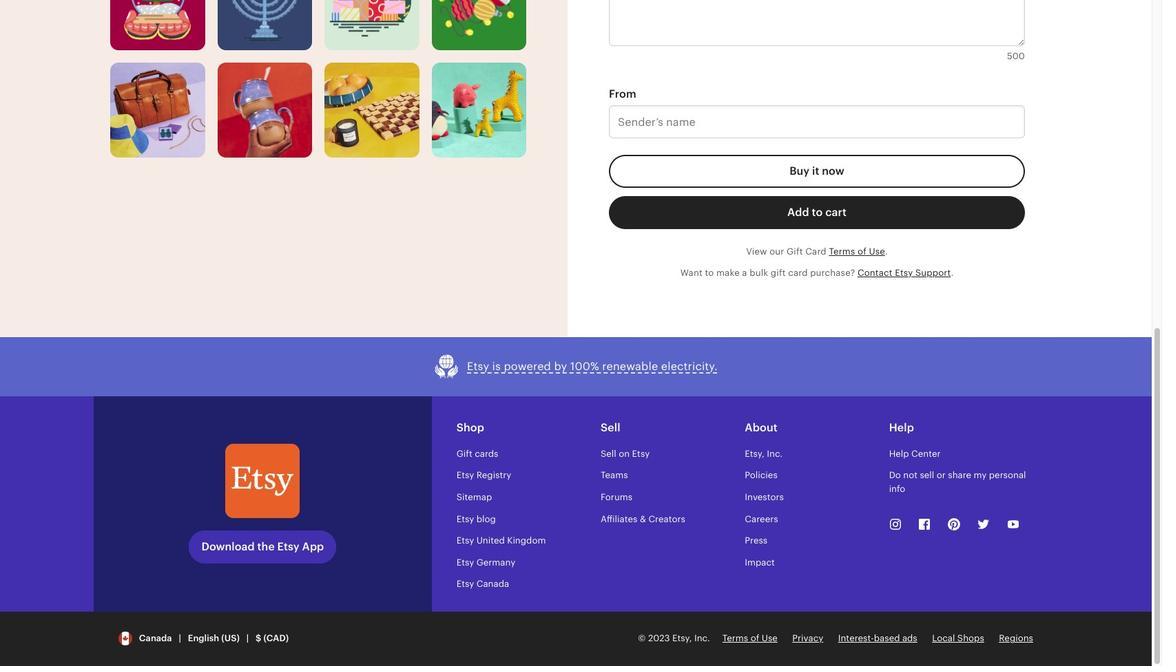 Task type: describe. For each thing, give the bounding box(es) containing it.
100%
[[570, 360, 599, 373]]

etsy for etsy is powered by 100% renewable electricity.
[[467, 360, 489, 373]]

regions
[[999, 634, 1033, 644]]

add to cart button
[[609, 197, 1025, 230]]

etsy blog
[[456, 514, 496, 525]]

etsy for etsy canada
[[456, 579, 474, 590]]

our
[[770, 247, 784, 257]]

1 horizontal spatial gift
[[787, 247, 803, 257]]

gift cards link
[[456, 449, 498, 459]]

etsy for etsy germany
[[456, 558, 474, 568]]

do
[[889, 471, 901, 481]]

etsy right contact
[[895, 268, 913, 278]]

(us)
[[221, 634, 240, 644]]

to for add
[[812, 206, 823, 219]]

a
[[742, 268, 747, 278]]

it
[[812, 165, 819, 178]]

1 horizontal spatial terms of use link
[[829, 247, 885, 257]]

affiliates
[[601, 514, 637, 525]]

etsy for etsy blog
[[456, 514, 474, 525]]

photograph of a hand holding two stacked handmade ceramic mugs with a natural brown clay base dipped in a light blueish purple glaze on an orange red background with a small etsy logo in white font in the top left corner image
[[217, 63, 312, 158]]

from
[[609, 88, 636, 101]]

support
[[915, 268, 951, 278]]

(cad)
[[263, 634, 289, 644]]

1 vertical spatial gift
[[456, 449, 472, 459]]

add
[[787, 206, 809, 219]]

careers
[[745, 514, 778, 525]]

buy
[[790, 165, 810, 178]]

1 vertical spatial canada
[[139, 634, 172, 644]]

view
[[746, 247, 767, 257]]

etsy registry
[[456, 471, 511, 481]]

or
[[937, 471, 946, 481]]

local shops
[[932, 634, 984, 644]]

©
[[638, 634, 646, 644]]

add to cart
[[787, 206, 846, 219]]

download the etsy app link
[[189, 531, 336, 564]]

the
[[257, 541, 275, 554]]

by
[[554, 360, 567, 373]]

policies link
[[745, 471, 778, 481]]

united
[[476, 536, 505, 546]]

sitemap
[[456, 492, 492, 503]]

canada   |   english (us)   |   $ (cad)
[[134, 634, 289, 644]]

etsy united kingdom
[[456, 536, 546, 546]]

etsy is powered by 100% renewable electricity.
[[467, 360, 718, 373]]

© 2023 etsy, inc.
[[638, 634, 710, 644]]

etsy is powered by 100% renewable electricity. button
[[434, 354, 718, 380]]

shops
[[957, 634, 984, 644]]

illustration of an assortment of multicolored wrapped presents with a light pastel green background and a small etsy logo in white font in the top left corner image
[[324, 0, 419, 50]]

0 horizontal spatial terms
[[722, 634, 748, 644]]

1 horizontal spatial terms
[[829, 247, 855, 257]]

bulk
[[750, 268, 768, 278]]

center
[[911, 449, 941, 459]]

1 horizontal spatial inc.
[[767, 449, 783, 459]]

2 | from the left
[[246, 634, 249, 644]]

sell for sell on etsy
[[601, 449, 616, 459]]

creators
[[648, 514, 685, 525]]

card
[[805, 247, 826, 257]]

etsy germany
[[456, 558, 515, 568]]

on
[[619, 449, 630, 459]]

still life photograph of a brown leather travel bag, yellow and blue paneled bucket hat, a set of dark emerald colored tiered earrings in a purple jewelry box, and a gold braided necklace and bracelet set on a lavender background with a small etsy logo in black font in the top left corner image
[[110, 63, 205, 158]]

not
[[903, 471, 918, 481]]

make
[[716, 268, 740, 278]]

sell
[[920, 471, 934, 481]]

forums link
[[601, 492, 632, 503]]

my
[[974, 471, 987, 481]]

forums
[[601, 492, 632, 503]]

english
[[188, 634, 219, 644]]

$
[[256, 634, 261, 644]]

now
[[822, 165, 844, 178]]

teams link
[[601, 471, 628, 481]]

share
[[948, 471, 971, 481]]

etsy, inc. link
[[745, 449, 783, 459]]

1 horizontal spatial canada
[[476, 579, 509, 590]]

&
[[640, 514, 646, 525]]

etsy canada link
[[456, 579, 509, 590]]

help center link
[[889, 449, 941, 459]]

regions button
[[999, 633, 1033, 646]]

download
[[201, 541, 255, 554]]

powered
[[504, 360, 551, 373]]

etsy right the
[[277, 541, 299, 554]]

download the etsy app
[[201, 541, 324, 554]]

electricity.
[[661, 360, 718, 373]]

kingdom
[[507, 536, 546, 546]]

germany
[[476, 558, 515, 568]]

0 vertical spatial of
[[858, 247, 866, 257]]

terms of use
[[722, 634, 778, 644]]



Task type: vqa. For each thing, say whether or not it's contained in the screenshot.
Shops
yes



Task type: locate. For each thing, give the bounding box(es) containing it.
gift
[[771, 268, 786, 278]]

etsy up etsy canada link
[[456, 558, 474, 568]]

2 help from the top
[[889, 449, 909, 459]]

0 horizontal spatial inc.
[[694, 634, 710, 644]]

0 vertical spatial to
[[812, 206, 823, 219]]

etsy for etsy united kingdom
[[456, 536, 474, 546]]

etsy left is
[[467, 360, 489, 373]]

illustration of an assortment of 3 sphere ornaments with red and golden yellow colors and a string of lights running through them on a green background with a small etsy logo in white font in the top left corner image
[[432, 0, 526, 50]]

interest-based ads
[[838, 634, 917, 644]]

view our gift card terms of use .
[[746, 247, 888, 257]]

info
[[889, 484, 905, 495]]

terms up purchase?
[[829, 247, 855, 257]]

personal
[[989, 471, 1026, 481]]

1 horizontal spatial |
[[246, 634, 249, 644]]

| left $
[[246, 634, 249, 644]]

investors link
[[745, 492, 784, 503]]

sell
[[601, 421, 620, 434], [601, 449, 616, 459]]

0 horizontal spatial to
[[705, 268, 714, 278]]

shop
[[456, 421, 484, 434]]

careers link
[[745, 514, 778, 525]]

help for help center
[[889, 449, 909, 459]]

impact
[[745, 558, 775, 568]]

terms of use link
[[829, 247, 885, 257], [722, 634, 778, 644]]

press
[[745, 536, 768, 546]]

etsy, inc.
[[745, 449, 783, 459]]

0 vertical spatial sell
[[601, 421, 620, 434]]

Sender's name text field
[[609, 106, 1025, 139]]

to right want
[[705, 268, 714, 278]]

etsy down etsy blog
[[456, 536, 474, 546]]

0 horizontal spatial terms of use link
[[722, 634, 778, 644]]

local
[[932, 634, 955, 644]]

help up do at the bottom of the page
[[889, 449, 909, 459]]

contact etsy support link
[[858, 268, 951, 278]]

0 vertical spatial use
[[869, 247, 885, 257]]

gift cards
[[456, 449, 498, 459]]

terms right © 2023 etsy, inc.
[[722, 634, 748, 644]]

contact
[[858, 268, 893, 278]]

0 vertical spatial help
[[889, 421, 914, 434]]

cart
[[825, 206, 846, 219]]

0 vertical spatial terms
[[829, 247, 855, 257]]

1 vertical spatial terms
[[722, 634, 748, 644]]

2 sell from the top
[[601, 449, 616, 459]]

.
[[885, 247, 888, 257], [951, 268, 954, 278]]

inc. right "2023"
[[694, 634, 710, 644]]

1 horizontal spatial use
[[869, 247, 885, 257]]

0 horizontal spatial of
[[751, 634, 759, 644]]

1 vertical spatial to
[[705, 268, 714, 278]]

0 vertical spatial terms of use link
[[829, 247, 885, 257]]

etsy blog link
[[456, 514, 496, 525]]

etsy down the etsy germany on the bottom left
[[456, 579, 474, 590]]

0 horizontal spatial |
[[179, 634, 181, 644]]

2023
[[648, 634, 670, 644]]

terms of use link left privacy
[[722, 634, 778, 644]]

inc.
[[767, 449, 783, 459], [694, 634, 710, 644]]

etsy inside 'etsy is powered by 100% renewable electricity.' button
[[467, 360, 489, 373]]

0 horizontal spatial etsy,
[[672, 634, 692, 644]]

1 horizontal spatial .
[[951, 268, 954, 278]]

renewable
[[602, 360, 658, 373]]

0 vertical spatial etsy,
[[745, 449, 764, 459]]

teams
[[601, 471, 628, 481]]

| left english
[[179, 634, 181, 644]]

want
[[680, 268, 702, 278]]

to
[[812, 206, 823, 219], [705, 268, 714, 278]]

of left privacy
[[751, 634, 759, 644]]

help for help
[[889, 421, 914, 434]]

sell up on
[[601, 421, 620, 434]]

1 horizontal spatial etsy,
[[745, 449, 764, 459]]

help up help center
[[889, 421, 914, 434]]

still life photograph of a checkerboard with wooden pieces on a yellow tabletop. to the left, there's a candle with the label "l'apothecary" and a cork base. in the background, a blue striped bowl filled with citrus fruit. image
[[324, 63, 419, 158]]

canada right canada icon
[[139, 634, 172, 644]]

ads
[[902, 634, 917, 644]]

based
[[874, 634, 900, 644]]

use left privacy
[[762, 634, 778, 644]]

to for want
[[705, 268, 714, 278]]

help center
[[889, 449, 941, 459]]

1 vertical spatial terms of use link
[[722, 634, 778, 644]]

1 | from the left
[[179, 634, 181, 644]]

sitemap link
[[456, 492, 492, 503]]

0 horizontal spatial gift
[[456, 449, 472, 459]]

terms of use link up contact
[[829, 247, 885, 257]]

purchase?
[[810, 268, 855, 278]]

local shops link
[[932, 634, 984, 644]]

etsy canada
[[456, 579, 509, 590]]

to inside button
[[812, 206, 823, 219]]

etsy registry link
[[456, 471, 511, 481]]

0 horizontal spatial .
[[885, 247, 888, 257]]

privacy
[[792, 634, 823, 644]]

1 vertical spatial inc.
[[694, 634, 710, 644]]

sell on etsy
[[601, 449, 650, 459]]

1 vertical spatial sell
[[601, 449, 616, 459]]

1 sell from the top
[[601, 421, 620, 434]]

want to make a bulk gift card purchase? contact etsy support .
[[680, 268, 954, 278]]

card
[[788, 268, 808, 278]]

1 vertical spatial use
[[762, 634, 778, 644]]

sell for sell
[[601, 421, 620, 434]]

|
[[179, 634, 181, 644], [246, 634, 249, 644]]

to left the cart
[[812, 206, 823, 219]]

privacy link
[[792, 634, 823, 644]]

policies
[[745, 471, 778, 481]]

1 vertical spatial of
[[751, 634, 759, 644]]

0 horizontal spatial use
[[762, 634, 778, 644]]

app
[[302, 541, 324, 554]]

1 vertical spatial .
[[951, 268, 954, 278]]

interest-
[[838, 634, 874, 644]]

etsy germany link
[[456, 558, 515, 568]]

gift left cards
[[456, 449, 472, 459]]

0 vertical spatial gift
[[787, 247, 803, 257]]

1 help from the top
[[889, 421, 914, 434]]

0 vertical spatial inc.
[[767, 449, 783, 459]]

still life photograph of plush toy animals on a teal background. on the left, a penguin with a white belly, black body and red feet. in the center, a pink pig with darker pink details sits atop a teal block. to the right, two giraffes—one large with yellow fabric and orange spots, and a smaller one with lighter yellow and orange spots—stand near each other, with the smaller giraffe in front of a shorter teal block. image
[[432, 63, 526, 158]]

canada
[[476, 579, 509, 590], [139, 634, 172, 644]]

sell left on
[[601, 449, 616, 459]]

etsy left blog
[[456, 514, 474, 525]]

inc. up the policies on the bottom right of the page
[[767, 449, 783, 459]]

1 vertical spatial etsy,
[[672, 634, 692, 644]]

affiliates & creators link
[[601, 514, 685, 525]]

etsy for etsy registry
[[456, 471, 474, 481]]

etsy,
[[745, 449, 764, 459], [672, 634, 692, 644]]

canada image
[[118, 632, 132, 646]]

use up contact
[[869, 247, 885, 257]]

etsy up the sitemap
[[456, 471, 474, 481]]

sell on etsy link
[[601, 449, 650, 459]]

canada down germany
[[476, 579, 509, 590]]

do not sell or share my personal info link
[[889, 471, 1026, 495]]

etsy, right "2023"
[[672, 634, 692, 644]]

illustration of hands cradling a snow globe with a green christmas tree and falling snow against a maroon red background with a small etsy logo in white font in the top left corner.. image
[[110, 0, 205, 50]]

press link
[[745, 536, 768, 546]]

0 vertical spatial .
[[885, 247, 888, 257]]

affiliates & creators
[[601, 514, 685, 525]]

1 vertical spatial help
[[889, 449, 909, 459]]

1 horizontal spatial to
[[812, 206, 823, 219]]

investors
[[745, 492, 784, 503]]

500
[[1007, 51, 1025, 61]]

0 horizontal spatial canada
[[139, 634, 172, 644]]

1 horizontal spatial of
[[858, 247, 866, 257]]

gift right our
[[787, 247, 803, 257]]

etsy
[[895, 268, 913, 278], [467, 360, 489, 373], [632, 449, 650, 459], [456, 471, 474, 481], [456, 514, 474, 525], [456, 536, 474, 546], [277, 541, 299, 554], [456, 558, 474, 568], [456, 579, 474, 590]]

of
[[858, 247, 866, 257], [751, 634, 759, 644]]

buy it now button
[[609, 155, 1025, 188]]

of up contact
[[858, 247, 866, 257]]

illustration of lit menorah with a star as the center candle flame on a dark blue background with a small etsy logo in white font in the top left corner image
[[217, 0, 312, 50]]

interest-based ads link
[[838, 634, 917, 644]]

about
[[745, 421, 778, 434]]

blog
[[476, 514, 496, 525]]

etsy, up the policies on the bottom right of the page
[[745, 449, 764, 459]]

cards
[[475, 449, 498, 459]]

0 vertical spatial canada
[[476, 579, 509, 590]]

etsy right on
[[632, 449, 650, 459]]

buy it now
[[790, 165, 844, 178]]



